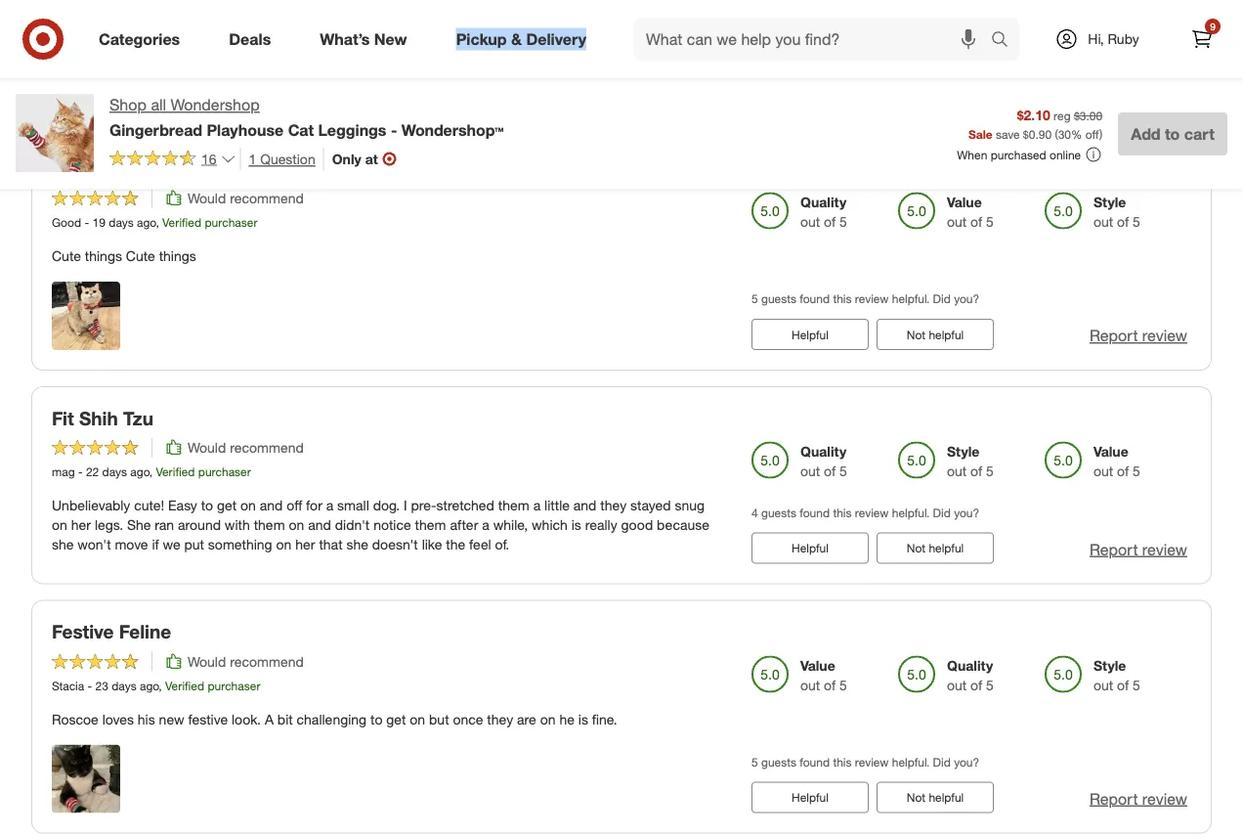 Task type: locate. For each thing, give the bounding box(es) containing it.
guest review image 1 of 1, zoom in image down cute things cute things
[[52, 282, 120, 350]]

1 vertical spatial days
[[102, 465, 127, 479]]

3 not from the top
[[907, 542, 926, 556]]

2 not helpful from the top
[[907, 327, 965, 342]]

days right the 22
[[102, 465, 127, 479]]

3 this from the top
[[834, 506, 852, 520]]

1 horizontal spatial they
[[601, 497, 627, 514]]

3 report review from the top
[[1090, 541, 1188, 560]]

2 vertical spatial ago
[[140, 679, 159, 693]]

4 helpful from the top
[[792, 791, 829, 805]]

0 horizontal spatial they
[[487, 711, 514, 728]]

- for feline
[[88, 679, 92, 693]]

of
[[825, 213, 836, 231], [971, 213, 983, 231], [1118, 213, 1130, 231], [825, 463, 836, 480], [971, 463, 983, 480], [1118, 463, 1130, 480], [825, 677, 836, 694], [971, 677, 983, 694], [1118, 677, 1130, 694]]

not helpful for cute things
[[907, 327, 965, 342]]

1 found from the top
[[800, 42, 830, 57]]

0 vertical spatial quality
[[801, 194, 847, 211]]

style for cute things
[[1094, 194, 1127, 211]]

0 vertical spatial off
[[1086, 126, 1100, 141]]

2 found from the top
[[800, 292, 830, 306]]

0 horizontal spatial get
[[217, 497, 237, 514]]

2 vertical spatial verified
[[165, 679, 205, 693]]

2 guests from the top
[[762, 292, 797, 306]]

quality out of 5 for fit shih tzu
[[801, 443, 848, 480]]

- left 19
[[85, 215, 89, 230]]

2 helpful from the top
[[792, 327, 829, 342]]

3 guest review image 1 of 1, zoom in image from the top
[[52, 745, 120, 814]]

1 horizontal spatial she
[[347, 536, 369, 553]]

1 vertical spatial 5 guests found this review helpful. did you?
[[752, 755, 980, 770]]

helpful for fit shih tzu
[[929, 542, 965, 556]]

3 you? from the top
[[955, 506, 980, 520]]

2 helpful from the top
[[929, 327, 965, 342]]

2 vertical spatial days
[[112, 679, 137, 693]]

shop
[[110, 95, 147, 114]]

ago
[[137, 215, 156, 230], [130, 465, 149, 479], [140, 679, 159, 693]]

did
[[934, 42, 951, 57], [934, 292, 951, 306], [934, 506, 951, 520], [934, 755, 951, 770]]

- left 23
[[88, 679, 92, 693]]

1 would recommend from the top
[[188, 190, 304, 207]]

0 horizontal spatial off
[[287, 497, 302, 514]]

4 guests from the top
[[762, 755, 797, 770]]

0 horizontal spatial a
[[326, 497, 334, 514]]

not helpful for festive feline
[[907, 791, 965, 805]]

fine.
[[592, 711, 618, 728]]

she
[[52, 536, 74, 553], [347, 536, 369, 553]]

would recommend up look.
[[188, 653, 304, 670]]

all
[[151, 95, 166, 114]]

2 this from the top
[[834, 292, 852, 306]]

this for fit shih tzu
[[834, 506, 852, 520]]

4 you? from the top
[[955, 755, 980, 770]]

they left are
[[487, 711, 514, 728]]

off left for
[[287, 497, 302, 514]]

4 report from the top
[[1090, 790, 1139, 809]]

3 helpful. from the top
[[893, 506, 930, 520]]

1 vertical spatial quality
[[801, 443, 847, 460]]

verified down 16 link
[[162, 215, 202, 230]]

4 report review button from the top
[[1090, 788, 1188, 811]]

1 horizontal spatial get
[[387, 711, 406, 728]]

2 vertical spatial purchaser
[[208, 679, 261, 693]]

we
[[163, 536, 181, 553]]

report review for cute things
[[1090, 326, 1188, 346]]

good
[[52, 215, 81, 230]]

- right leggings
[[391, 120, 397, 139]]

2 report from the top
[[1090, 326, 1139, 346]]

i
[[404, 497, 407, 514]]

for
[[306, 497, 323, 514]]

1 vertical spatial to
[[201, 497, 213, 514]]

0 vertical spatial purchaser
[[205, 215, 258, 230]]

1 vertical spatial guest review image 1 of 1, zoom in image
[[52, 282, 120, 350]]

2 vertical spatial guest review image 1 of 1, zoom in image
[[52, 745, 120, 814]]

once
[[453, 711, 484, 728]]

she down didn't
[[347, 536, 369, 553]]

ago up cute things cute things
[[137, 215, 156, 230]]

, up new
[[159, 679, 162, 693]]

put
[[184, 536, 204, 553]]

2 vertical spatial value
[[801, 657, 836, 674]]

they
[[601, 497, 627, 514], [487, 711, 514, 728]]

won't
[[78, 536, 111, 553]]

days
[[109, 215, 134, 230], [102, 465, 127, 479], [112, 679, 137, 693]]

4 guests found this review helpful. did you?
[[752, 506, 980, 520]]

purchaser up "with"
[[198, 465, 251, 479]]

would down 16
[[188, 190, 226, 207]]

, for fit shih tzu
[[149, 465, 153, 479]]

purchaser
[[205, 215, 258, 230], [198, 465, 251, 479], [208, 679, 261, 693]]

what's new link
[[303, 18, 432, 61]]

not for fit shih tzu
[[907, 542, 926, 556]]

2
[[752, 42, 759, 57]]

style
[[1094, 194, 1127, 211], [948, 443, 980, 460], [1094, 657, 1127, 674]]

them
[[499, 497, 530, 514], [254, 517, 285, 534], [415, 517, 446, 534]]

- left the 22
[[78, 465, 83, 479]]

1 vertical spatial verified
[[156, 465, 195, 479]]

2 vertical spatial style
[[1094, 657, 1127, 674]]

days right 19
[[109, 215, 134, 230]]

2 vertical spatial recommend
[[230, 653, 304, 670]]

not helpful button
[[877, 70, 995, 101], [877, 319, 995, 350], [877, 533, 995, 564], [877, 782, 995, 814]]

on
[[241, 497, 256, 514], [52, 517, 67, 534], [289, 517, 304, 534], [276, 536, 292, 553], [410, 711, 426, 728], [541, 711, 556, 728]]

ago up cute!
[[130, 465, 149, 479]]

helpful for festive feline
[[929, 791, 965, 805]]

helpful. for cute things
[[893, 292, 930, 306]]

you? for fit shih tzu
[[955, 506, 980, 520]]

cute for cute things cute things
[[52, 248, 81, 265]]

0 vertical spatial get
[[217, 497, 237, 514]]

recommend
[[230, 190, 304, 207], [230, 439, 304, 456], [230, 653, 304, 670]]

days right 23
[[112, 679, 137, 693]]

3 did from the top
[[934, 506, 951, 520]]

1 you? from the top
[[955, 42, 980, 57]]

verified
[[162, 215, 202, 230], [156, 465, 195, 479], [165, 679, 205, 693]]

0 horizontal spatial them
[[254, 517, 285, 534]]

1 recommend from the top
[[230, 190, 304, 207]]

4 found from the top
[[800, 755, 830, 770]]

but
[[429, 711, 449, 728]]

ago for fit shih tzu
[[130, 465, 149, 479]]

a up feel
[[482, 517, 490, 534]]

is right he on the left bottom
[[579, 711, 589, 728]]

0 vertical spatial 5 guests found this review helpful. did you?
[[752, 292, 980, 306]]

ago for festive feline
[[140, 679, 159, 693]]

0 vertical spatial value out of 5
[[948, 194, 995, 231]]

0 vertical spatial is
[[572, 517, 582, 534]]

3 would from the top
[[188, 653, 226, 670]]

1 horizontal spatial off
[[1086, 126, 1100, 141]]

5 guests found this review helpful. did you?
[[752, 292, 980, 306], [752, 755, 980, 770]]

2 vertical spatial would
[[188, 653, 226, 670]]

fit shih tzu
[[52, 407, 154, 430]]

1 vertical spatial recommend
[[230, 439, 304, 456]]

to
[[1166, 124, 1181, 143], [201, 497, 213, 514], [371, 711, 383, 728]]

2 horizontal spatial value out of 5
[[1094, 443, 1141, 480]]

3 guests from the top
[[762, 506, 797, 520]]

on left the but
[[410, 711, 426, 728]]

verified for cute things
[[162, 215, 202, 230]]

wondershop
[[171, 95, 260, 114]]

- for shih
[[78, 465, 83, 479]]

1 horizontal spatial to
[[371, 711, 383, 728]]

her left that
[[296, 536, 315, 553]]

get up "with"
[[217, 497, 237, 514]]

, for festive feline
[[159, 679, 162, 693]]

2 report review from the top
[[1090, 326, 1188, 346]]

3 not helpful from the top
[[907, 542, 965, 556]]

-
[[391, 120, 397, 139], [85, 215, 89, 230], [78, 465, 83, 479], [88, 679, 92, 693]]

roscoe loves his new festive look. a bit challenging to get on but once they are on he is fine.
[[52, 711, 618, 728]]

2 not helpful button from the top
[[877, 319, 995, 350]]

and left for
[[260, 497, 283, 514]]

verified up easy
[[156, 465, 195, 479]]

2 vertical spatial would recommend
[[188, 653, 304, 670]]

4 report review from the top
[[1090, 790, 1188, 809]]

things down gingerbread
[[99, 158, 154, 180]]

1
[[249, 150, 257, 167]]

4 not helpful button from the top
[[877, 782, 995, 814]]

guest review image 1 of 1, zoom in image down roscoe
[[52, 745, 120, 814]]

cat
[[288, 120, 314, 139]]

guest review image 1 of 1, zoom in image
[[52, 33, 120, 101], [52, 282, 120, 350], [52, 745, 120, 814]]

0 vertical spatial they
[[601, 497, 627, 514]]

1 helpful button from the top
[[752, 70, 869, 101]]

helpful for cute things
[[792, 327, 829, 342]]

would recommend down 1
[[188, 190, 304, 207]]

2 did from the top
[[934, 292, 951, 306]]

recommend up "with"
[[230, 439, 304, 456]]

1 horizontal spatial and
[[308, 517, 331, 534]]

out
[[801, 213, 821, 231], [948, 213, 967, 231], [1094, 213, 1114, 231], [801, 463, 821, 480], [948, 463, 967, 480], [1094, 463, 1114, 480], [801, 677, 821, 694], [948, 677, 967, 694], [1094, 677, 1114, 694]]

festive
[[188, 711, 228, 728]]

, for cute things
[[156, 215, 159, 230]]

unbelievably
[[52, 497, 130, 514]]

on left he on the left bottom
[[541, 711, 556, 728]]

to right add
[[1166, 124, 1181, 143]]

not helpful
[[907, 78, 965, 93], [907, 327, 965, 342], [907, 542, 965, 556], [907, 791, 965, 805]]

3 helpful from the top
[[929, 542, 965, 556]]

0 vertical spatial days
[[109, 215, 134, 230]]

1 horizontal spatial value out of 5
[[948, 194, 995, 231]]

hi,
[[1089, 30, 1105, 47]]

purchaser up look.
[[208, 679, 261, 693]]

0 vertical spatial to
[[1166, 124, 1181, 143]]

purchaser down 1
[[205, 215, 258, 230]]

dog.
[[373, 497, 400, 514]]

1 vertical spatial style
[[948, 443, 980, 460]]

4 not helpful from the top
[[907, 791, 965, 805]]

2 guest review image 1 of 1, zoom in image from the top
[[52, 282, 120, 350]]

a left little
[[534, 497, 541, 514]]

get left the but
[[387, 711, 406, 728]]

0 vertical spatial would recommend
[[188, 190, 304, 207]]

cute things
[[52, 158, 154, 180]]

2 horizontal spatial to
[[1166, 124, 1181, 143]]

and down for
[[308, 517, 331, 534]]

good - 19 days ago , verified purchaser
[[52, 215, 258, 230]]

2 5 guests found this review helpful. did you? from the top
[[752, 755, 980, 770]]

would up stacia - 23 days ago , verified purchaser
[[188, 653, 226, 670]]

1 horizontal spatial them
[[415, 517, 446, 534]]

would for festive feline
[[188, 653, 226, 670]]

0 vertical spatial recommend
[[230, 190, 304, 207]]

guest review image 1 of 1, zoom in image for festive
[[52, 745, 120, 814]]

3 recommend from the top
[[230, 653, 304, 670]]

to right the challenging
[[371, 711, 383, 728]]

4 helpful. from the top
[[893, 755, 930, 770]]

is left really
[[572, 517, 582, 534]]

2 horizontal spatial value
[[1094, 443, 1129, 460]]

recommend down the 1 question link on the left of the page
[[230, 190, 304, 207]]

1 report review button from the top
[[1090, 76, 1188, 98]]

value out of 5
[[948, 194, 995, 231], [1094, 443, 1141, 480], [801, 657, 848, 694]]

0 vertical spatial would
[[188, 190, 226, 207]]

stayed
[[631, 497, 672, 514]]

off right % on the top of page
[[1086, 126, 1100, 141]]

2 not from the top
[[907, 327, 926, 342]]

they up really
[[601, 497, 627, 514]]

her down unbelievably
[[71, 517, 91, 534]]

off inside unbelievably cute! easy to get on and off for a small dog. i pre-stretched them a little and they stayed snug on her legs. she ran around with them on and didn't notice them after a while, which is really good because she won't move if we put something on her that she doesn't like the feel of.
[[287, 497, 302, 514]]

them up while,
[[499, 497, 530, 514]]

search button
[[983, 18, 1030, 65]]

things down 19
[[85, 248, 122, 265]]

this
[[834, 42, 852, 57], [834, 292, 852, 306], [834, 506, 852, 520], [834, 755, 852, 770]]

1 vertical spatial ,
[[149, 465, 153, 479]]

0 vertical spatial verified
[[162, 215, 202, 230]]

2 vertical spatial style out of 5
[[1094, 657, 1141, 694]]

0 horizontal spatial she
[[52, 536, 74, 553]]

look.
[[232, 711, 261, 728]]

ran
[[155, 517, 174, 534]]

only
[[332, 150, 362, 167]]

to up around
[[201, 497, 213, 514]]

1 horizontal spatial her
[[296, 536, 315, 553]]

3 report review button from the top
[[1090, 539, 1188, 561]]

4
[[752, 506, 759, 520]]

1 vertical spatial would recommend
[[188, 439, 304, 456]]

she left won't
[[52, 536, 74, 553]]

3 helpful from the top
[[792, 542, 829, 556]]

$
[[1024, 126, 1030, 141]]

days for things
[[109, 215, 134, 230]]

1 vertical spatial purchaser
[[198, 465, 251, 479]]

quality out of 5
[[801, 194, 848, 231], [801, 443, 848, 480], [948, 657, 995, 694]]

pickup
[[456, 29, 507, 48]]

2 you? from the top
[[955, 292, 980, 306]]

pickup & delivery link
[[440, 18, 611, 61]]

verified up new
[[165, 679, 205, 693]]

4 did from the top
[[934, 755, 951, 770]]

helpful for festive feline
[[792, 791, 829, 805]]

helpful. for fit shih tzu
[[893, 506, 930, 520]]

recommend for fit shih tzu
[[230, 439, 304, 456]]

2 horizontal spatial and
[[574, 497, 597, 514]]

1 vertical spatial value out of 5
[[1094, 443, 1141, 480]]

report for fit shih tzu
[[1090, 541, 1139, 560]]

0 horizontal spatial to
[[201, 497, 213, 514]]

festive
[[52, 621, 114, 644]]

0 vertical spatial style out of 5
[[1094, 194, 1141, 231]]

helpful
[[792, 78, 829, 93], [792, 327, 829, 342], [792, 542, 829, 556], [792, 791, 829, 805]]

2 helpful button from the top
[[752, 319, 869, 350]]

3 helpful button from the top
[[752, 533, 869, 564]]

categories link
[[82, 18, 205, 61]]

is
[[572, 517, 582, 534], [579, 711, 589, 728]]

cute up good
[[52, 158, 94, 180]]

3 found from the top
[[800, 506, 830, 520]]

things for cute things cute things
[[85, 248, 122, 265]]

1 helpful from the top
[[929, 78, 965, 93]]

to inside button
[[1166, 124, 1181, 143]]

1 vertical spatial off
[[287, 497, 302, 514]]

quality for fit shih tzu
[[801, 443, 847, 460]]

4 helpful button from the top
[[752, 782, 869, 814]]

a right for
[[326, 497, 334, 514]]

2 recommend from the top
[[230, 439, 304, 456]]

1 horizontal spatial value
[[948, 194, 983, 211]]

0 horizontal spatial value
[[801, 657, 836, 674]]

image of gingerbread playhouse cat leggings - wondershop™ image
[[16, 94, 94, 172]]

is inside unbelievably cute! easy to get on and off for a small dog. i pre-stretched them a little and they stayed snug on her legs. she ran around with them on and didn't notice them after a while, which is really good because she won't move if we put something on her that she doesn't like the feel of.
[[572, 517, 582, 534]]

16 link
[[110, 148, 236, 171]]

2 guests found this review helpful. did you?
[[752, 42, 980, 57]]

ago for cute things
[[137, 215, 156, 230]]

4 helpful from the top
[[929, 791, 965, 805]]

0 vertical spatial her
[[71, 517, 91, 534]]

1 not from the top
[[907, 78, 926, 93]]

would recommend up "with"
[[188, 439, 304, 456]]

them up like
[[415, 517, 446, 534]]

1 5 guests found this review helpful. did you? from the top
[[752, 292, 980, 306]]

did for fit shih tzu
[[934, 506, 951, 520]]

1 vertical spatial ago
[[130, 465, 149, 479]]

like
[[422, 536, 442, 553]]

3 not helpful button from the top
[[877, 533, 995, 564]]

she
[[127, 517, 151, 534]]

2 would recommend from the top
[[188, 439, 304, 456]]

helpful button
[[752, 70, 869, 101], [752, 319, 869, 350], [752, 533, 869, 564], [752, 782, 869, 814]]

0 vertical spatial quality out of 5
[[801, 194, 848, 231]]

recommend for cute things
[[230, 190, 304, 207]]

cute down good
[[52, 248, 81, 265]]

4 this from the top
[[834, 755, 852, 770]]

what's
[[320, 29, 370, 48]]

would recommend for fit shih tzu
[[188, 439, 304, 456]]

them right "with"
[[254, 517, 285, 534]]

recommend up the a
[[230, 653, 304, 670]]

0 vertical spatial ago
[[137, 215, 156, 230]]

0 vertical spatial style
[[1094, 194, 1127, 211]]

2 vertical spatial ,
[[159, 679, 162, 693]]

1 vertical spatial would
[[188, 439, 226, 456]]

guest review image 1 of 1, zoom in image for cute
[[52, 282, 120, 350]]

her
[[71, 517, 91, 534], [296, 536, 315, 553]]

2 would from the top
[[188, 439, 226, 456]]

2 helpful. from the top
[[893, 292, 930, 306]]

1 not helpful from the top
[[907, 78, 965, 93]]

2 report review button from the top
[[1090, 325, 1188, 347]]

ago up his
[[140, 679, 159, 693]]

report
[[1090, 77, 1139, 96], [1090, 326, 1139, 346], [1090, 541, 1139, 560], [1090, 790, 1139, 809]]

guests
[[762, 42, 797, 57], [762, 292, 797, 306], [762, 506, 797, 520], [762, 755, 797, 770]]

4 not from the top
[[907, 791, 926, 805]]

which
[[532, 517, 568, 534]]

0 vertical spatial guest review image 1 of 1, zoom in image
[[52, 33, 120, 101]]

off
[[1086, 126, 1100, 141], [287, 497, 302, 514]]

guest review image 1 of 1, zoom in image left all
[[52, 33, 120, 101]]

2 vertical spatial value out of 5
[[801, 657, 848, 694]]

1 would from the top
[[188, 190, 226, 207]]

would
[[188, 190, 226, 207], [188, 439, 226, 456], [188, 653, 226, 670]]

would recommend for festive feline
[[188, 653, 304, 670]]

1 vertical spatial quality out of 5
[[801, 443, 848, 480]]

1 helpful. from the top
[[893, 42, 930, 57]]

found for fit shih tzu
[[800, 506, 830, 520]]

What can we help you find? suggestions appear below search field
[[635, 18, 997, 61]]

3 report from the top
[[1090, 541, 1139, 560]]

3 would recommend from the top
[[188, 653, 304, 670]]

1 vertical spatial style out of 5
[[948, 443, 995, 480]]

%
[[1072, 126, 1083, 141]]

1 helpful from the top
[[792, 78, 829, 93]]

1 vertical spatial they
[[487, 711, 514, 728]]

helpful button for cute things
[[752, 319, 869, 350]]

would up mag - 22 days ago , verified purchaser
[[188, 439, 226, 456]]

ruby
[[1109, 30, 1140, 47]]

, up cute things cute things
[[156, 215, 159, 230]]

only at
[[332, 150, 378, 167]]

style for festive feline
[[1094, 657, 1127, 674]]

, up cute!
[[149, 465, 153, 479]]

and up really
[[574, 497, 597, 514]]

0 vertical spatial ,
[[156, 215, 159, 230]]

purchaser for festive feline
[[208, 679, 261, 693]]

verified for fit shih tzu
[[156, 465, 195, 479]]



Task type: describe. For each thing, give the bounding box(es) containing it.
&
[[511, 29, 522, 48]]

while,
[[494, 517, 528, 534]]

1 this from the top
[[834, 42, 852, 57]]

30
[[1059, 126, 1072, 141]]

2 horizontal spatial a
[[534, 497, 541, 514]]

0 horizontal spatial and
[[260, 497, 283, 514]]

$2.10 reg $3.00 sale save $ 0.90 ( 30 % off )
[[969, 106, 1103, 141]]

not for festive feline
[[907, 791, 926, 805]]

1 guests from the top
[[762, 42, 797, 57]]

23
[[95, 679, 108, 693]]

tzu
[[123, 407, 154, 430]]

found for cute things
[[800, 292, 830, 306]]

when purchased online
[[958, 147, 1082, 162]]

cute things cute things
[[52, 248, 196, 265]]

pre-
[[411, 497, 437, 514]]

1 question
[[249, 150, 316, 167]]

1 report review from the top
[[1090, 77, 1188, 96]]

guests for festive feline
[[762, 755, 797, 770]]

wondershop™
[[402, 120, 504, 139]]

stacia
[[52, 679, 84, 693]]

1 horizontal spatial a
[[482, 517, 490, 534]]

cute!
[[134, 497, 164, 514]]

quality out of 5 for cute things
[[801, 194, 848, 231]]

things down 'good - 19 days ago , verified purchaser'
[[159, 248, 196, 265]]

on right the "something"
[[276, 536, 292, 553]]

would recommend for cute things
[[188, 190, 304, 207]]

2 vertical spatial to
[[371, 711, 383, 728]]

this for cute things
[[834, 292, 852, 306]]

unbelievably cute! easy to get on and off for a small dog. i pre-stretched them a little and they stayed snug on her legs. she ran around with them on and didn't notice them after a while, which is really good because she won't move if we put something on her that she doesn't like the feel of.
[[52, 497, 710, 553]]

$2.10
[[1018, 106, 1051, 123]]

fit
[[52, 407, 74, 430]]

- for things
[[85, 215, 89, 230]]

search
[[983, 31, 1030, 50]]

sale
[[969, 126, 993, 141]]

festive feline
[[52, 621, 171, 644]]

2 vertical spatial quality out of 5
[[948, 657, 995, 694]]

guests for cute things
[[762, 292, 797, 306]]

16
[[201, 150, 217, 167]]

0 vertical spatial value
[[948, 194, 983, 211]]

1 vertical spatial value
[[1094, 443, 1129, 460]]

add to cart button
[[1119, 112, 1228, 155]]

challenging
[[297, 711, 367, 728]]

on left didn't
[[289, 517, 304, 534]]

legs.
[[95, 517, 123, 534]]

5 guests found this review helpful. did you? for things
[[752, 292, 980, 306]]

what's new
[[320, 29, 407, 48]]

online
[[1050, 147, 1082, 162]]

mag - 22 days ago , verified purchaser
[[52, 465, 251, 479]]

quality for cute things
[[801, 194, 847, 211]]

things for cute things
[[99, 158, 154, 180]]

stacia - 23 days ago , verified purchaser
[[52, 679, 261, 693]]

add
[[1132, 124, 1161, 143]]

save
[[996, 126, 1020, 141]]

would for cute things
[[188, 190, 226, 207]]

good
[[622, 517, 654, 534]]

1 did from the top
[[934, 42, 951, 57]]

1 not helpful button from the top
[[877, 70, 995, 101]]

his
[[138, 711, 155, 728]]

because
[[657, 517, 710, 534]]

purchaser for cute things
[[205, 215, 258, 230]]

to inside unbelievably cute! easy to get on and off for a small dog. i pre-stretched them a little and they stayed snug on her legs. she ran around with them on and didn't notice them after a while, which is really good because she won't move if we put something on her that she doesn't like the feel of.
[[201, 497, 213, 514]]

1 vertical spatial is
[[579, 711, 589, 728]]

roscoe
[[52, 711, 99, 728]]

cart
[[1185, 124, 1216, 143]]

helpful for cute things
[[929, 327, 965, 342]]

not helpful button for fit shih tzu
[[877, 533, 995, 564]]

when
[[958, 147, 988, 162]]

cute for cute things
[[52, 158, 94, 180]]

this for festive feline
[[834, 755, 852, 770]]

9
[[1211, 20, 1216, 32]]

2 horizontal spatial them
[[499, 497, 530, 514]]

recommend for festive feline
[[230, 653, 304, 670]]

not for cute things
[[907, 327, 926, 342]]

snug
[[675, 497, 705, 514]]

not helpful button for cute things
[[877, 319, 995, 350]]

notice
[[374, 517, 411, 534]]

bit
[[278, 711, 293, 728]]

1 vertical spatial her
[[296, 536, 315, 553]]

would for fit shih tzu
[[188, 439, 226, 456]]

- inside shop all wondershop gingerbread playhouse cat leggings - wondershop™
[[391, 120, 397, 139]]

)
[[1100, 126, 1103, 141]]

found for festive feline
[[800, 755, 830, 770]]

(
[[1056, 126, 1059, 141]]

report review button for fit shih tzu
[[1090, 539, 1188, 561]]

delivery
[[527, 29, 587, 48]]

helpful button for festive feline
[[752, 782, 869, 814]]

around
[[178, 517, 221, 534]]

stretched
[[437, 497, 495, 514]]

0.90
[[1030, 126, 1052, 141]]

style out of 5 for cute things
[[1094, 194, 1141, 231]]

pickup & delivery
[[456, 29, 587, 48]]

helpful button for fit shih tzu
[[752, 533, 869, 564]]

helpful. for festive feline
[[893, 755, 930, 770]]

0 horizontal spatial her
[[71, 517, 91, 534]]

feline
[[119, 621, 171, 644]]

you? for festive feline
[[955, 755, 980, 770]]

new
[[159, 711, 184, 728]]

report review button for cute things
[[1090, 325, 1188, 347]]

mag
[[52, 465, 75, 479]]

not helpful for fit shih tzu
[[907, 542, 965, 556]]

easy
[[168, 497, 197, 514]]

get inside unbelievably cute! easy to get on and off for a small dog. i pre-stretched them a little and they stayed snug on her legs. she ran around with them on and didn't notice them after a while, which is really good because she won't move if we put something on her that she doesn't like the feel of.
[[217, 497, 237, 514]]

report review button for festive feline
[[1090, 788, 1188, 811]]

really
[[586, 517, 618, 534]]

1 vertical spatial get
[[387, 711, 406, 728]]

leggings
[[318, 120, 387, 139]]

on down unbelievably
[[52, 517, 67, 534]]

add to cart
[[1132, 124, 1216, 143]]

5 guests found this review helpful. did you? for feline
[[752, 755, 980, 770]]

loves
[[102, 711, 134, 728]]

shih
[[79, 407, 118, 430]]

report for festive feline
[[1090, 790, 1139, 809]]

days for shih
[[102, 465, 127, 479]]

2 vertical spatial quality
[[948, 657, 994, 674]]

guests for fit shih tzu
[[762, 506, 797, 520]]

1 question link
[[240, 148, 316, 170]]

move
[[115, 536, 148, 553]]

report review for fit shih tzu
[[1090, 541, 1188, 560]]

are
[[517, 711, 537, 728]]

did for festive feline
[[934, 755, 951, 770]]

report for cute things
[[1090, 326, 1139, 346]]

hi, ruby
[[1089, 30, 1140, 47]]

verified for festive feline
[[165, 679, 205, 693]]

off inside $2.10 reg $3.00 sale save $ 0.90 ( 30 % off )
[[1086, 126, 1100, 141]]

1 she from the left
[[52, 536, 74, 553]]

helpful for fit shih tzu
[[792, 542, 829, 556]]

doesn't
[[372, 536, 418, 553]]

did for cute things
[[934, 292, 951, 306]]

not helpful button for festive feline
[[877, 782, 995, 814]]

2 she from the left
[[347, 536, 369, 553]]

deals
[[229, 29, 271, 48]]

feel
[[469, 536, 492, 553]]

something
[[208, 536, 273, 553]]

at
[[365, 150, 378, 167]]

shop all wondershop gingerbread playhouse cat leggings - wondershop™
[[110, 95, 504, 139]]

didn't
[[335, 517, 370, 534]]

purchased
[[991, 147, 1047, 162]]

question
[[260, 150, 316, 167]]

categories
[[99, 29, 180, 48]]

days for feline
[[112, 679, 137, 693]]

that
[[319, 536, 343, 553]]

new
[[374, 29, 407, 48]]

they inside unbelievably cute! easy to get on and off for a small dog. i pre-stretched them a little and they stayed snug on her legs. she ran around with them on and didn't notice them after a while, which is really good because she won't move if we put something on her that she doesn't like the feel of.
[[601, 497, 627, 514]]

1 report from the top
[[1090, 77, 1139, 96]]

1 guest review image 1 of 1, zoom in image from the top
[[52, 33, 120, 101]]

after
[[450, 517, 479, 534]]

on up "with"
[[241, 497, 256, 514]]

you? for cute things
[[955, 292, 980, 306]]

purchaser for fit shih tzu
[[198, 465, 251, 479]]

0 horizontal spatial value out of 5
[[801, 657, 848, 694]]

he
[[560, 711, 575, 728]]

report review for festive feline
[[1090, 790, 1188, 809]]

style out of 5 for festive feline
[[1094, 657, 1141, 694]]

playhouse
[[207, 120, 284, 139]]

with
[[225, 517, 250, 534]]

cute down 'good - 19 days ago , verified purchaser'
[[126, 248, 155, 265]]



Task type: vqa. For each thing, say whether or not it's contained in the screenshot.
Gray
no



